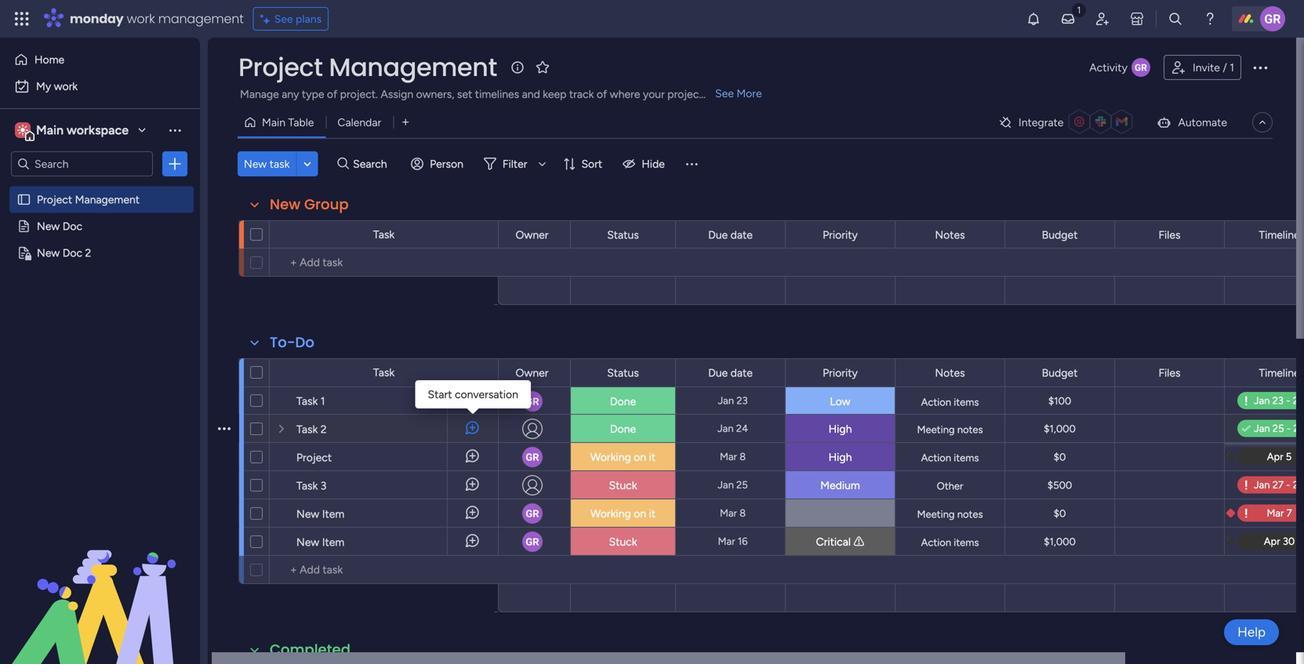 Task type: locate. For each thing, give the bounding box(es) containing it.
of right track
[[597, 87, 607, 101]]

lottie animation element
[[0, 506, 200, 664]]

1 horizontal spatial options image
[[218, 409, 231, 448]]

1
[[1230, 61, 1235, 74]]

0 vertical spatial options image
[[1251, 58, 1270, 77]]

add to favorites image
[[535, 59, 551, 75]]

plans
[[296, 12, 322, 25]]

project management up project.
[[238, 50, 497, 85]]

workspace image
[[15, 122, 31, 139], [17, 122, 28, 139]]

show board description image
[[508, 60, 527, 75]]

see left the plans
[[274, 12, 293, 25]]

filter button
[[478, 151, 552, 177]]

1 workspace image from the left
[[15, 122, 31, 139]]

public board image
[[16, 192, 31, 207]]

new doc
[[37, 220, 82, 233]]

1 vertical spatial project
[[37, 193, 72, 206]]

invite / 1 button
[[1164, 55, 1242, 80]]

of right type
[[327, 87, 338, 101]]

1 vertical spatial see
[[715, 87, 734, 100]]

option
[[0, 186, 200, 189]]

main inside button
[[262, 116, 286, 129]]

new inside button
[[244, 157, 267, 171]]

project management down search in workspace field
[[37, 193, 140, 206]]

management
[[329, 50, 497, 85], [75, 193, 140, 206]]

0 horizontal spatial work
[[54, 80, 78, 93]]

new group
[[270, 195, 349, 215]]

new doc 2
[[37, 246, 91, 260]]

see left more
[[715, 87, 734, 100]]

1 horizontal spatial 2
[[321, 423, 327, 436]]

see
[[274, 12, 293, 25], [715, 87, 734, 100]]

main workspace button
[[11, 117, 153, 144]]

project up the any
[[238, 50, 323, 85]]

monday marketplace image
[[1130, 11, 1145, 27]]

do
[[295, 333, 315, 353]]

manage any type of project. assign owners, set timelines and keep track of where your project stands.
[[240, 87, 741, 101]]

new
[[244, 157, 267, 171], [270, 195, 301, 215], [37, 220, 60, 233], [37, 246, 60, 260]]

2 right task
[[321, 423, 327, 436]]

list box
[[0, 183, 200, 478]]

project up new doc at the left top of page
[[37, 193, 72, 206]]

doc up new doc 2 in the left top of the page
[[63, 220, 82, 233]]

0 horizontal spatial 2
[[85, 246, 91, 260]]

1 of from the left
[[327, 87, 338, 101]]

To-Do field
[[266, 333, 318, 353]]

1 horizontal spatial project management
[[238, 50, 497, 85]]

my work link
[[9, 74, 191, 99]]

invite members image
[[1095, 11, 1111, 27]]

new task
[[244, 157, 290, 171]]

see plans button
[[253, 7, 329, 31]]

1 horizontal spatial main
[[262, 116, 286, 129]]

main workspace
[[36, 123, 129, 138]]

help image
[[1203, 11, 1218, 27]]

project
[[668, 87, 703, 101]]

dapulse checkmark sign image
[[1243, 420, 1251, 439]]

1 horizontal spatial work
[[127, 10, 155, 27]]

0 horizontal spatial see
[[274, 12, 293, 25]]

0 horizontal spatial of
[[327, 87, 338, 101]]

Search in workspace field
[[33, 155, 131, 173]]

1 horizontal spatial see
[[715, 87, 734, 100]]

conversation
[[455, 388, 519, 401]]

2 doc from the top
[[63, 246, 82, 260]]

2 vertical spatial options image
[[218, 409, 231, 448]]

0 vertical spatial project
[[238, 50, 323, 85]]

0 vertical spatial project management
[[238, 50, 497, 85]]

management down search in workspace field
[[75, 193, 140, 206]]

1 vertical spatial project management
[[37, 193, 140, 206]]

0 horizontal spatial main
[[36, 123, 64, 138]]

1 vertical spatial management
[[75, 193, 140, 206]]

home option
[[9, 47, 191, 72]]

owners,
[[416, 87, 455, 101]]

assign
[[381, 87, 414, 101]]

0 vertical spatial 2
[[85, 246, 91, 260]]

main for main table
[[262, 116, 286, 129]]

0 horizontal spatial options image
[[167, 156, 183, 172]]

1 doc from the top
[[63, 220, 82, 233]]

main left the table
[[262, 116, 286, 129]]

monday
[[70, 10, 124, 27]]

1 horizontal spatial of
[[597, 87, 607, 101]]

of
[[327, 87, 338, 101], [597, 87, 607, 101]]

0 vertical spatial work
[[127, 10, 155, 27]]

project management
[[238, 50, 497, 85], [37, 193, 140, 206]]

0 vertical spatial doc
[[63, 220, 82, 233]]

workspace
[[67, 123, 129, 138]]

Completed field
[[266, 640, 355, 661]]

1 vertical spatial doc
[[63, 246, 82, 260]]

new right public board icon
[[37, 220, 60, 233]]

new right private board icon
[[37, 246, 60, 260]]

see inside button
[[274, 12, 293, 25]]

invite / 1
[[1193, 61, 1235, 74]]

work right my
[[54, 80, 78, 93]]

person button
[[405, 151, 473, 177]]

invite
[[1193, 61, 1221, 74]]

main down my
[[36, 123, 64, 138]]

2
[[85, 246, 91, 260], [321, 423, 327, 436]]

new down 'task'
[[270, 195, 301, 215]]

automate button
[[1150, 110, 1234, 135]]

search everything image
[[1168, 11, 1184, 27]]

help button
[[1225, 620, 1280, 646]]

main table
[[262, 116, 314, 129]]

doc down new doc at the left top of page
[[63, 246, 82, 260]]

Search field
[[349, 153, 396, 175]]

new inside field
[[270, 195, 301, 215]]

1 vertical spatial 2
[[321, 423, 327, 436]]

1 vertical spatial work
[[54, 80, 78, 93]]

management up "assign"
[[329, 50, 497, 85]]

filter
[[503, 157, 528, 171]]

work inside option
[[54, 80, 78, 93]]

0 horizontal spatial project management
[[37, 193, 140, 206]]

new left 'task'
[[244, 157, 267, 171]]

where
[[610, 87, 640, 101]]

0 vertical spatial see
[[274, 12, 293, 25]]

options image
[[1251, 58, 1270, 77], [167, 156, 183, 172], [218, 409, 231, 448]]

0 horizontal spatial project
[[37, 193, 72, 206]]

workspace options image
[[167, 122, 183, 138]]

1 horizontal spatial management
[[329, 50, 497, 85]]

project
[[238, 50, 323, 85], [37, 193, 72, 206]]

activity
[[1090, 61, 1128, 74]]

and
[[522, 87, 540, 101]]

any
[[282, 87, 299, 101]]

work right monday
[[127, 10, 155, 27]]

main
[[262, 116, 286, 129], [36, 123, 64, 138]]

work
[[127, 10, 155, 27], [54, 80, 78, 93]]

doc
[[63, 220, 82, 233], [63, 246, 82, 260]]

0 vertical spatial management
[[329, 50, 497, 85]]

1 image
[[1072, 1, 1087, 18]]

help
[[1238, 624, 1266, 641]]

integrate
[[1019, 116, 1064, 129]]

timelines
[[475, 87, 519, 101]]

2 right private board icon
[[85, 246, 91, 260]]

more
[[737, 87, 762, 100]]

menu image
[[684, 156, 700, 172]]

main inside workspace selection element
[[36, 123, 64, 138]]

monday work management
[[70, 10, 244, 27]]



Task type: describe. For each thing, give the bounding box(es) containing it.
new for new group
[[270, 195, 301, 215]]

add view image
[[403, 117, 409, 128]]

stands.
[[706, 87, 741, 101]]

completed
[[270, 640, 351, 660]]

hide
[[642, 157, 665, 171]]

your
[[643, 87, 665, 101]]

see for see more
[[715, 87, 734, 100]]

lottie animation image
[[0, 506, 200, 664]]

arrow down image
[[533, 155, 552, 173]]

calendar button
[[326, 110, 393, 135]]

my work option
[[9, 74, 191, 99]]

automate
[[1179, 116, 1228, 129]]

home link
[[9, 47, 191, 72]]

calendar
[[338, 116, 381, 129]]

0 horizontal spatial management
[[75, 193, 140, 206]]

2 horizontal spatial options image
[[1251, 58, 1270, 77]]

doc for new doc
[[63, 220, 82, 233]]

see for see plans
[[274, 12, 293, 25]]

work for my
[[54, 80, 78, 93]]

notifications image
[[1026, 11, 1042, 27]]

to-
[[270, 333, 295, 353]]

type
[[302, 87, 324, 101]]

Project Management field
[[235, 50, 501, 85]]

person
[[430, 157, 464, 171]]

New Group field
[[266, 195, 353, 215]]

track
[[569, 87, 594, 101]]

main for main workspace
[[36, 123, 64, 138]]

new for new doc 2
[[37, 246, 60, 260]]

v2 search image
[[338, 155, 349, 173]]

see plans
[[274, 12, 322, 25]]

update feed image
[[1061, 11, 1076, 27]]

new task button
[[238, 151, 296, 177]]

collapse board header image
[[1257, 116, 1269, 129]]

task
[[270, 157, 290, 171]]

2 workspace image from the left
[[17, 122, 28, 139]]

keep
[[543, 87, 567, 101]]

table
[[288, 116, 314, 129]]

private board image
[[16, 246, 31, 260]]

my
[[36, 80, 51, 93]]

set
[[457, 87, 473, 101]]

project.
[[340, 87, 378, 101]]

new for new doc
[[37, 220, 60, 233]]

hide button
[[617, 151, 675, 177]]

group
[[304, 195, 349, 215]]

/
[[1223, 61, 1228, 74]]

sort button
[[557, 151, 612, 177]]

task 2
[[297, 423, 327, 436]]

doc for new doc 2
[[63, 246, 82, 260]]

activity button
[[1084, 55, 1158, 80]]

start conversation
[[428, 388, 519, 401]]

select product image
[[14, 11, 30, 27]]

greg robinson image
[[1261, 6, 1286, 31]]

home
[[35, 53, 64, 66]]

1 vertical spatial options image
[[167, 156, 183, 172]]

to-do
[[270, 333, 315, 353]]

main table button
[[238, 110, 326, 135]]

work for monday
[[127, 10, 155, 27]]

project management inside list box
[[37, 193, 140, 206]]

angle down image
[[304, 158, 311, 170]]

sort
[[582, 157, 603, 171]]

start
[[428, 388, 452, 401]]

public board image
[[16, 219, 31, 234]]

2 of from the left
[[597, 87, 607, 101]]

list box containing project management
[[0, 183, 200, 478]]

2 inside list box
[[85, 246, 91, 260]]

integrate button
[[992, 106, 1144, 139]]

task
[[297, 423, 318, 436]]

my work
[[36, 80, 78, 93]]

see more
[[715, 87, 762, 100]]

new for new task
[[244, 157, 267, 171]]

manage
[[240, 87, 279, 101]]

1 horizontal spatial project
[[238, 50, 323, 85]]

workspace selection element
[[15, 121, 131, 141]]

see more link
[[714, 86, 764, 101]]

management
[[158, 10, 244, 27]]



Task type: vqa. For each thing, say whether or not it's contained in the screenshot.
fourth v2 circle image from the bottom of the page
no



